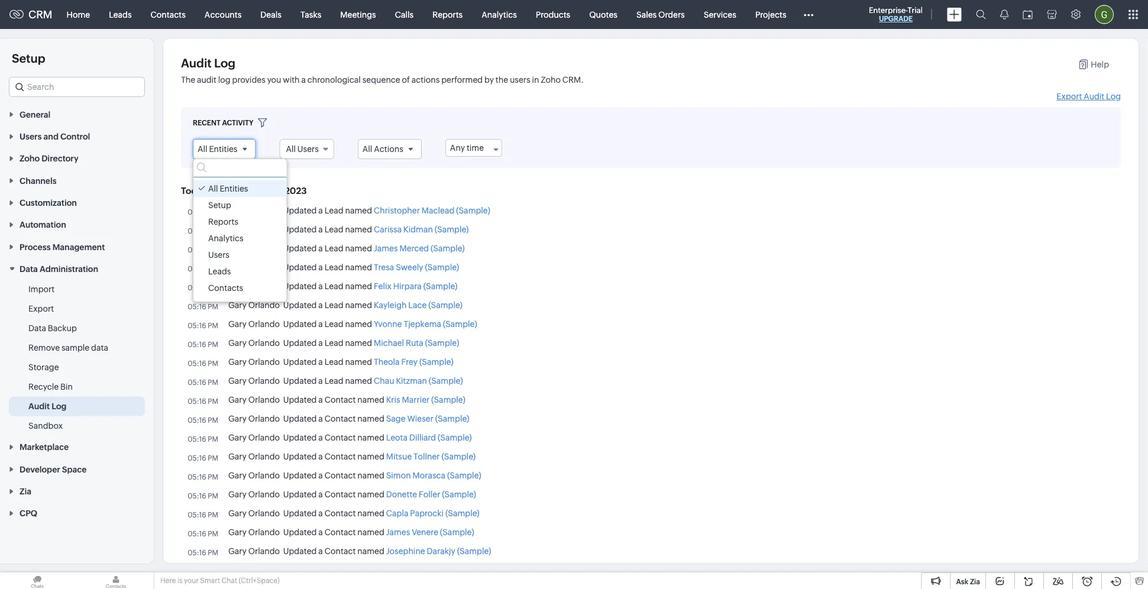 Task type: locate. For each thing, give the bounding box(es) containing it.
4 pm from the top
[[208, 265, 218, 273]]

gary orlando  updated a lead named kayleigh lace (sample)
[[228, 300, 463, 310]]

3 05:16 from the top
[[188, 246, 206, 254]]

zoho right in
[[541, 75, 561, 84]]

0 horizontal spatial zia
[[20, 487, 31, 496]]

updated a lead named up gary orlando  updated a lead named felix hirpara (sample)
[[283, 262, 372, 272]]

1 vertical spatial analytics
[[208, 234, 243, 243]]

13 pm from the top
[[208, 435, 218, 443]]

updated a lead named down "gary orlando  updated a lead named tresa sweely (sample)"
[[283, 281, 372, 291]]

audit up the
[[181, 56, 212, 70]]

sales
[[636, 10, 657, 19]]

0 horizontal spatial zoho
[[20, 154, 40, 163]]

josephine darakjy (sample) link
[[386, 546, 491, 556]]

(sample) down the james merced (sample) link
[[425, 262, 459, 272]]

10 pm from the top
[[208, 378, 218, 386]]

all actions
[[363, 144, 403, 154]]

1 vertical spatial leads
[[208, 267, 231, 276]]

all down recent
[[198, 144, 207, 154]]

19 pm from the top
[[208, 549, 218, 557]]

10 updated a lead named from the top
[[283, 376, 372, 386]]

1 updated a lead named from the top
[[283, 206, 372, 215]]

updated a contact named for kris
[[283, 395, 384, 404]]

any time
[[450, 143, 484, 153]]

12 gary from the top
[[228, 414, 247, 423]]

kris marrier (sample) link
[[386, 395, 465, 404]]

7 updated a lead named from the top
[[283, 319, 372, 329]]

1 05:16 pm from the top
[[188, 208, 218, 216]]

services
[[704, 10, 736, 19]]

search image
[[976, 9, 986, 20]]

13 05:16 from the top
[[188, 435, 206, 443]]

9 05:16 from the top
[[188, 359, 206, 367]]

6 gary from the top
[[228, 300, 247, 310]]

12 pm from the top
[[208, 416, 218, 424]]

leota dilliard (sample) link
[[386, 433, 472, 442]]

1 horizontal spatial users
[[208, 250, 230, 260]]

updated a contact named down gary orlando  updated a contact named sage wieser (sample)
[[283, 433, 384, 442]]

2 horizontal spatial audit
[[1084, 92, 1105, 101]]

updated a lead named up gary orlando  updated a lead named carissa kidman (sample)
[[283, 206, 372, 215]]

15 05:16 from the top
[[188, 473, 206, 481]]

(sample) up sage wieser (sample) link
[[431, 395, 465, 404]]

updated a lead named down gary orlando  updated a lead named theola frey (sample)
[[283, 376, 372, 386]]

0 vertical spatial contacts
[[151, 10, 186, 19]]

(sample) right morasca
[[447, 471, 481, 480]]

0 vertical spatial zia
[[20, 487, 31, 496]]

6 updated a contact named from the top
[[283, 490, 384, 499]]

16 gary from the top
[[228, 490, 247, 499]]

5 gary from the top
[[228, 281, 247, 291]]

actions
[[412, 75, 440, 84]]

setup down the crm link
[[12, 51, 45, 65]]

pm for gary orlando  updated a lead named chau kitzman (sample)
[[208, 378, 218, 386]]

2 horizontal spatial users
[[297, 144, 319, 154]]

time
[[467, 143, 484, 153]]

zoho up channels
[[20, 154, 40, 163]]

9 updated a contact named from the top
[[283, 546, 384, 556]]

7 05:16 pm from the top
[[188, 322, 218, 330]]

6 05:16 pm from the top
[[188, 303, 218, 311]]

1 horizontal spatial contacts
[[208, 283, 243, 293]]

smart
[[200, 577, 220, 585]]

updated a lead named for theola
[[283, 357, 372, 367]]

7 updated a contact named from the top
[[283, 509, 384, 518]]

updated a contact named for mitsue
[[283, 452, 384, 461]]

chau kitzman (sample) link
[[374, 376, 463, 386]]

5 pm from the top
[[208, 284, 218, 292]]

15 pm from the top
[[208, 473, 218, 481]]

updated a lead named for michael
[[283, 338, 372, 348]]

(sample) up darakjy
[[440, 527, 474, 537]]

0 vertical spatial log
[[214, 56, 235, 70]]

here is your smart chat (ctrl+space)
[[160, 577, 280, 585]]

(sample) right the paprocki
[[445, 509, 480, 518]]

all users
[[286, 144, 319, 154]]

james down capla
[[386, 527, 410, 537]]

12 05:16 from the top
[[188, 416, 206, 424]]

updated a contact named up "gary orlando  updated a contact named james venere (sample)" on the left bottom of the page
[[283, 509, 384, 518]]

7 pm from the top
[[208, 322, 218, 330]]

8 updated a lead named from the top
[[283, 338, 372, 348]]

analytics down tuesday,
[[208, 234, 243, 243]]

audit down recycle
[[28, 401, 50, 411]]

pm for gary orlando  updated a contact named simon morasca (sample)
[[208, 473, 218, 481]]

crm.
[[562, 75, 584, 84]]

services link
[[694, 0, 746, 29]]

all entities
[[198, 144, 237, 154], [208, 184, 248, 194]]

16 05:16 from the top
[[188, 492, 206, 500]]

2 gary from the top
[[228, 225, 247, 234]]

7 05:16 from the top
[[188, 322, 206, 330]]

05:16 pm for gary orlando  updated a contact named donette foller (sample)
[[188, 492, 218, 500]]

data backup
[[28, 323, 77, 333]]

tasks
[[300, 10, 321, 19]]

6 updated a lead named from the top
[[283, 300, 372, 310]]

updated a contact named down gary orlando  updated a lead named chau kitzman (sample)
[[283, 395, 384, 404]]

6 pm from the top
[[208, 303, 218, 311]]

1 horizontal spatial zia
[[970, 578, 980, 586]]

trial
[[908, 6, 923, 14]]

(sample) right the tjepkema
[[443, 319, 477, 329]]

0 vertical spatial data
[[20, 264, 38, 274]]

directory
[[42, 154, 78, 163]]

0 horizontal spatial analytics
[[208, 234, 243, 243]]

zia right ask on the bottom of the page
[[970, 578, 980, 586]]

all left actions
[[363, 144, 372, 154]]

14 pm from the top
[[208, 454, 218, 462]]

export for export
[[28, 304, 54, 313]]

0 vertical spatial analytics
[[482, 10, 517, 19]]

log up log
[[214, 56, 235, 70]]

05:16 pm for gary orlando  updated a lead named kayleigh lace (sample)
[[188, 303, 218, 311]]

pm for gary orlando  updated a lead named theola frey (sample)
[[208, 359, 218, 367]]

pm for gary orlando  updated a contact named josephine darakjy (sample)
[[208, 549, 218, 557]]

18 gary from the top
[[228, 527, 247, 537]]

pm for gary orlando  updated a lead named carissa kidman (sample)
[[208, 227, 218, 235]]

4 gary from the top
[[228, 262, 247, 272]]

17 gary from the top
[[228, 509, 247, 518]]

14 05:16 pm from the top
[[188, 454, 218, 462]]

zoho directory
[[20, 154, 78, 163]]

9 updated a lead named from the top
[[283, 357, 372, 367]]

0 vertical spatial reports
[[433, 10, 463, 19]]

michael
[[374, 338, 404, 348]]

data down process
[[20, 264, 38, 274]]

log down help
[[1106, 92, 1121, 101]]

4 05:16 pm from the top
[[188, 265, 218, 273]]

entities right -
[[220, 184, 248, 194]]

pm for gary orlando  updated a contact named leota dilliard (sample)
[[208, 435, 218, 443]]

1 vertical spatial reports
[[208, 217, 238, 227]]

audit log inside 'data administration' region
[[28, 401, 66, 411]]

gary for gary orlando  updated a contact named kris marrier (sample)
[[228, 395, 247, 404]]

pm
[[208, 208, 218, 216], [208, 227, 218, 235], [208, 246, 218, 254], [208, 265, 218, 273], [208, 284, 218, 292], [208, 303, 218, 311], [208, 322, 218, 330], [208, 341, 218, 349], [208, 359, 218, 367], [208, 378, 218, 386], [208, 397, 218, 405], [208, 416, 218, 424], [208, 435, 218, 443], [208, 454, 218, 462], [208, 473, 218, 481], [208, 492, 218, 500], [208, 511, 218, 519], [208, 530, 218, 538], [208, 549, 218, 557]]

users
[[20, 132, 42, 141], [297, 144, 319, 154], [208, 250, 230, 260]]

sample
[[62, 343, 89, 352]]

19 05:16 pm from the top
[[188, 549, 218, 557]]

all entities left nov
[[208, 184, 248, 194]]

(sample) for yvonne tjepkema (sample)
[[443, 319, 477, 329]]

customization
[[20, 198, 77, 207]]

0 horizontal spatial setup
[[12, 51, 45, 65]]

8 updated a contact named from the top
[[283, 527, 384, 537]]

pm for gary orlando  updated a lead named james merced (sample)
[[208, 246, 218, 254]]

0 vertical spatial all entities
[[198, 144, 237, 154]]

0 vertical spatial accounts
[[205, 10, 242, 19]]

gary for gary orlando  updated a lead named tresa sweely (sample)
[[228, 262, 247, 272]]

updated a lead named up gary orlando  updated a lead named michael ruta (sample) on the left bottom
[[283, 319, 372, 329]]

(sample) right maclead
[[456, 206, 490, 215]]

1 horizontal spatial analytics
[[482, 10, 517, 19]]

8 05:16 pm from the top
[[188, 341, 218, 349]]

updated a contact named down 'gary orlando  updated a contact named mitsue tollner (sample)'
[[283, 471, 384, 480]]

0 horizontal spatial export
[[28, 304, 54, 313]]

9 05:16 pm from the top
[[188, 359, 218, 367]]

3 pm from the top
[[208, 246, 218, 254]]

updated a contact named for donette
[[283, 490, 384, 499]]

today - tuesday, nov 21, 2023
[[181, 186, 307, 196]]

entities down recent activity
[[209, 144, 237, 154]]

data for data backup
[[28, 323, 46, 333]]

0 horizontal spatial log
[[52, 401, 66, 411]]

export inside 'data administration' region
[[28, 304, 54, 313]]

13 gary from the top
[[228, 433, 247, 442]]

pm for gary orlando  updated a contact named capla paprocki (sample)
[[208, 511, 218, 519]]

(sample) up chau kitzman (sample) link
[[419, 357, 454, 367]]

1 vertical spatial audit
[[1084, 92, 1105, 101]]

all inside all actions 'field'
[[363, 144, 372, 154]]

general
[[20, 110, 50, 119]]

05:16 for gary orlando  updated a contact named kris marrier (sample)
[[188, 397, 206, 405]]

05:16 for gary orlando  updated a lead named theola frey (sample)
[[188, 359, 206, 367]]

(sample) for leota dilliard (sample)
[[438, 433, 472, 442]]

0 vertical spatial users
[[20, 132, 42, 141]]

(sample) up leota dilliard (sample) link
[[435, 414, 469, 423]]

analytics right reports link
[[482, 10, 517, 19]]

tree
[[193, 178, 287, 313]]

18 pm from the top
[[208, 530, 218, 538]]

data down export link
[[28, 323, 46, 333]]

1 horizontal spatial log
[[214, 56, 235, 70]]

(sample) up kayleigh lace (sample) 'link'
[[423, 281, 458, 291]]

administration
[[40, 264, 98, 274]]

export down import
[[28, 304, 54, 313]]

18 05:16 pm from the top
[[188, 530, 218, 538]]

reports down tuesday,
[[208, 217, 238, 227]]

9 pm from the top
[[208, 359, 218, 367]]

updated a contact named down "gary orlando  updated a contact named james venere (sample)" on the left bottom of the page
[[283, 546, 384, 556]]

1 horizontal spatial audit log
[[181, 56, 235, 70]]

1 vertical spatial setup
[[208, 201, 231, 210]]

updated a contact named for capla
[[283, 509, 384, 518]]

1 horizontal spatial setup
[[208, 201, 231, 210]]

1 updated a contact named from the top
[[283, 395, 384, 404]]

05:16 pm for gary orlando  updated a contact named josephine darakjy (sample)
[[188, 549, 218, 557]]

05:16 for gary orlando  updated a contact named sage wieser (sample)
[[188, 416, 206, 424]]

17 pm from the top
[[208, 511, 218, 519]]

05:16 for gary orlando  updated a lead named christopher maclead (sample)
[[188, 208, 206, 216]]

a
[[301, 75, 306, 84]]

05:16 pm for gary orlando  updated a contact named sage wieser (sample)
[[188, 416, 218, 424]]

5 updated a contact named from the top
[[283, 471, 384, 480]]

1 vertical spatial log
[[1106, 92, 1121, 101]]

0 horizontal spatial audit log
[[28, 401, 66, 411]]

1 vertical spatial zia
[[970, 578, 980, 586]]

11 gary from the top
[[228, 395, 247, 404]]

11 05:16 pm from the top
[[188, 397, 218, 405]]

0 horizontal spatial users
[[20, 132, 42, 141]]

None field
[[9, 77, 145, 97]]

signals image
[[1000, 9, 1009, 20]]

1 vertical spatial zoho
[[20, 154, 40, 163]]

sage wieser (sample) link
[[386, 414, 469, 423]]

kitzman
[[396, 376, 427, 386]]

9 gary from the top
[[228, 357, 247, 367]]

1 horizontal spatial reports
[[433, 10, 463, 19]]

1 05:16 from the top
[[188, 208, 206, 216]]

data administration
[[20, 264, 98, 274]]

0 horizontal spatial contacts
[[151, 10, 186, 19]]

05:16 for gary orlando  updated a lead named yvonne tjepkema (sample)
[[188, 322, 206, 330]]

12 05:16 pm from the top
[[188, 416, 218, 424]]

2 05:16 from the top
[[188, 227, 206, 235]]

(sample) down maclead
[[435, 225, 469, 234]]

1 horizontal spatial audit
[[181, 56, 212, 70]]

2 05:16 pm from the top
[[188, 227, 218, 235]]

james for gary orlando  updated a contact named
[[386, 527, 410, 537]]

(sample) for simon morasca (sample)
[[447, 471, 481, 480]]

all right today
[[208, 184, 218, 194]]

james up tresa
[[374, 244, 398, 253]]

recycle bin link
[[28, 381, 73, 393]]

05:16 pm for gary orlando  updated a lead named tresa sweely (sample)
[[188, 265, 218, 273]]

5 05:16 from the top
[[188, 284, 206, 292]]

users and control
[[20, 132, 90, 141]]

1 vertical spatial data
[[28, 323, 46, 333]]

1 pm from the top
[[208, 208, 218, 216]]

entities inside field
[[209, 144, 237, 154]]

updated a contact named down gary orlando  updated a contact named leota dilliard (sample)
[[283, 452, 384, 461]]

tollner
[[414, 452, 440, 461]]

10 05:16 pm from the top
[[188, 378, 218, 386]]

0 vertical spatial zoho
[[541, 75, 561, 84]]

profile image
[[1095, 5, 1114, 24]]

19 gary from the top
[[228, 546, 247, 556]]

0 horizontal spatial leads
[[109, 10, 132, 19]]

10 05:16 from the top
[[188, 378, 206, 386]]

5 05:16 pm from the top
[[188, 284, 218, 292]]

data inside dropdown button
[[20, 264, 38, 274]]

updated a contact named for james
[[283, 527, 384, 537]]

0 horizontal spatial audit
[[28, 401, 50, 411]]

gary for gary orlando  updated a lead named carissa kidman (sample)
[[228, 225, 247, 234]]

updated a contact named down gary orlando  updated a contact named capla paprocki (sample)
[[283, 527, 384, 537]]

gary orlando  updated a contact named donette foller (sample)
[[228, 490, 476, 499]]

updated a lead named for felix
[[283, 281, 372, 291]]

0 vertical spatial export
[[1057, 92, 1082, 101]]

0 vertical spatial audit log
[[181, 56, 235, 70]]

05:16 pm
[[188, 208, 218, 216], [188, 227, 218, 235], [188, 246, 218, 254], [188, 265, 218, 273], [188, 284, 218, 292], [188, 303, 218, 311], [188, 322, 218, 330], [188, 341, 218, 349], [188, 359, 218, 367], [188, 378, 218, 386], [188, 397, 218, 405], [188, 416, 218, 424], [188, 435, 218, 443], [188, 454, 218, 462], [188, 473, 218, 481], [188, 492, 218, 500], [188, 511, 218, 519], [188, 530, 218, 538], [188, 549, 218, 557]]

18 05:16 from the top
[[188, 530, 206, 538]]

2 vertical spatial audit
[[28, 401, 50, 411]]

(sample) up kris marrier (sample) link
[[429, 376, 463, 386]]

(sample) down carissa kidman (sample) link at top left
[[431, 244, 465, 253]]

1 vertical spatial users
[[297, 144, 319, 154]]

1 vertical spatial entities
[[220, 184, 248, 194]]

17 05:16 from the top
[[188, 511, 206, 519]]

16 pm from the top
[[208, 492, 218, 500]]

2 vertical spatial log
[[52, 401, 66, 411]]

all up 2023
[[286, 144, 296, 154]]

the
[[496, 75, 508, 84]]

users inside tree
[[208, 250, 230, 260]]

All Actions field
[[358, 139, 422, 159]]

cpq
[[20, 509, 37, 518]]

-
[[209, 186, 212, 196]]

3 updated a contact named from the top
[[283, 433, 384, 442]]

7 gary from the top
[[228, 319, 247, 329]]

sequence
[[362, 75, 400, 84]]

gary orlando  updated a lead named christopher maclead (sample)
[[228, 206, 490, 215]]

(sample) up yvonne tjepkema (sample) link
[[428, 300, 463, 310]]

data inside region
[[28, 323, 46, 333]]

users inside dropdown button
[[20, 132, 42, 141]]

in
[[532, 75, 539, 84]]

(sample) for josephine darakjy (sample)
[[457, 546, 491, 556]]

home link
[[57, 0, 99, 29]]

users inside field
[[297, 144, 319, 154]]

morasca
[[413, 471, 445, 480]]

here
[[160, 577, 176, 585]]

gary for gary orlando  updated a contact named james venere (sample)
[[228, 527, 247, 537]]

(sample) for sage wieser (sample)
[[435, 414, 469, 423]]

developer space
[[20, 465, 87, 474]]

your
[[184, 577, 199, 585]]

14 gary from the top
[[228, 452, 247, 461]]

14 05:16 from the top
[[188, 454, 206, 462]]

17 05:16 pm from the top
[[188, 511, 218, 519]]

leota
[[386, 433, 408, 442]]

reports right calls
[[433, 10, 463, 19]]

darakjy
[[427, 546, 455, 556]]

15 05:16 pm from the top
[[188, 473, 218, 481]]

gary for gary orlando  updated a contact named mitsue tollner (sample)
[[228, 452, 247, 461]]

05:16 pm for gary orlando  updated a contact named mitsue tollner (sample)
[[188, 454, 218, 462]]

audit log up audit
[[181, 56, 235, 70]]

updated a contact named up gary orlando  updated a contact named capla paprocki (sample)
[[283, 490, 384, 499]]

contacts image
[[79, 573, 153, 589]]

05:16 for gary orlando  updated a contact named james venere (sample)
[[188, 530, 206, 538]]

setup down -
[[208, 201, 231, 210]]

contacts link
[[141, 0, 195, 29]]

updated a lead named up gary orlando  updated a lead named james merced (sample)
[[283, 225, 372, 234]]

pm for gary orlando  updated a contact named sage wieser (sample)
[[208, 416, 218, 424]]

1 gary from the top
[[228, 206, 247, 215]]

3 updated a lead named from the top
[[283, 244, 372, 253]]

pm for gary orlando  updated a lead named yvonne tjepkema (sample)
[[208, 322, 218, 330]]

mitsue tollner (sample) link
[[386, 452, 476, 461]]

(sample) right "foller"
[[442, 490, 476, 499]]

0 vertical spatial entities
[[209, 144, 237, 154]]

2 updated a contact named from the top
[[283, 414, 384, 423]]

updated a lead named down gary orlando  updated a lead named michael ruta (sample) on the left bottom
[[283, 357, 372, 367]]

19 05:16 from the top
[[188, 549, 206, 557]]

updated a lead named up "gary orlando  updated a lead named tresa sweely (sample)"
[[283, 244, 372, 253]]

4 05:16 from the top
[[188, 265, 206, 273]]

marketplace button
[[0, 436, 154, 458]]

8 pm from the top
[[208, 341, 218, 349]]

carissa kidman (sample) link
[[374, 225, 469, 234]]

0 vertical spatial audit
[[181, 56, 212, 70]]

sandbox
[[28, 421, 63, 430]]

05:16 for gary orlando  updated a contact named simon morasca (sample)
[[188, 473, 206, 481]]

tjepkema
[[404, 319, 441, 329]]

pm for gary orlando  updated a contact named donette foller (sample)
[[208, 492, 218, 500]]

1 vertical spatial accounts
[[208, 300, 245, 310]]

updated a lead named up gary orlando  updated a lead named theola frey (sample)
[[283, 338, 372, 348]]

8 05:16 from the top
[[188, 341, 206, 349]]

gary orlando  updated a contact named josephine darakjy (sample)
[[228, 546, 491, 556]]

2 updated a lead named from the top
[[283, 225, 372, 234]]

0 vertical spatial james
[[374, 244, 398, 253]]

05:16 for gary orlando  updated a lead named tresa sweely (sample)
[[188, 265, 206, 273]]

4 updated a lead named from the top
[[283, 262, 372, 272]]

felix hirpara (sample) link
[[374, 281, 458, 291]]

space
[[62, 465, 87, 474]]

05:16
[[188, 208, 206, 216], [188, 227, 206, 235], [188, 246, 206, 254], [188, 265, 206, 273], [188, 284, 206, 292], [188, 303, 206, 311], [188, 322, 206, 330], [188, 341, 206, 349], [188, 359, 206, 367], [188, 378, 206, 386], [188, 397, 206, 405], [188, 416, 206, 424], [188, 435, 206, 443], [188, 454, 206, 462], [188, 473, 206, 481], [188, 492, 206, 500], [188, 511, 206, 519], [188, 530, 206, 538], [188, 549, 206, 557]]

james for gary orlando  updated a lead named
[[374, 244, 398, 253]]

05:16 pm for gary orlando  updated a contact named kris marrier (sample)
[[188, 397, 218, 405]]

data administration region
[[0, 280, 154, 436]]

leads
[[109, 10, 132, 19], [208, 267, 231, 276]]

provides
[[232, 75, 265, 84]]

1 vertical spatial audit log
[[28, 401, 66, 411]]

(sample) down yvonne tjepkema (sample) link
[[425, 338, 459, 348]]

log down "bin"
[[52, 401, 66, 411]]

1 vertical spatial james
[[386, 527, 410, 537]]

audit down help
[[1084, 92, 1105, 101]]

calendar image
[[1023, 10, 1033, 19]]

4 updated a contact named from the top
[[283, 452, 384, 461]]

(sample) up mitsue tollner (sample) link
[[438, 433, 472, 442]]

8 gary from the top
[[228, 338, 247, 348]]

1 vertical spatial export
[[28, 304, 54, 313]]

zia up cpq
[[20, 487, 31, 496]]

tree containing all entities
[[193, 178, 287, 313]]

all inside all users field
[[286, 144, 296, 154]]

2 pm from the top
[[208, 227, 218, 235]]

16 05:16 pm from the top
[[188, 492, 218, 500]]

11 05:16 from the top
[[188, 397, 206, 405]]

13 05:16 pm from the top
[[188, 435, 218, 443]]

5 updated a lead named from the top
[[283, 281, 372, 291]]

3 gary from the top
[[228, 244, 247, 253]]

gary orlando  updated a lead named felix hirpara (sample)
[[228, 281, 458, 291]]

profile element
[[1088, 0, 1121, 29]]

james
[[374, 244, 398, 253], [386, 527, 410, 537]]

zia inside dropdown button
[[20, 487, 31, 496]]

05:16 for gary orlando  updated a contact named josephine darakjy (sample)
[[188, 549, 206, 557]]

the audit log provides you with a chronological sequence of actions performed by the users in zoho crm.
[[181, 75, 584, 84]]

(sample) up simon morasca (sample) link
[[442, 452, 476, 461]]

gary for gary orlando  updated a contact named leota dilliard (sample)
[[228, 433, 247, 442]]

export down help link
[[1057, 92, 1082, 101]]

marrier
[[402, 395, 430, 404]]

15 gary from the top
[[228, 471, 247, 480]]

updated a lead named down gary orlando  updated a lead named felix hirpara (sample)
[[283, 300, 372, 310]]

(sample) for james merced (sample)
[[431, 244, 465, 253]]

05:16 pm for gary orlando  updated a contact named james venere (sample)
[[188, 530, 218, 538]]

foller
[[419, 490, 440, 499]]

3 05:16 pm from the top
[[188, 246, 218, 254]]

gary for gary orlando  updated a contact named sage wieser (sample)
[[228, 414, 247, 423]]

create menu image
[[947, 7, 962, 22]]

(sample) right darakjy
[[457, 546, 491, 556]]

05:16 pm for gary orlando  updated a lead named felix hirpara (sample)
[[188, 284, 218, 292]]

audit log up sandbox
[[28, 401, 66, 411]]

data for data administration
[[20, 264, 38, 274]]

you
[[267, 75, 281, 84]]

updated a contact named down gary orlando  updated a contact named kris marrier (sample)
[[283, 414, 384, 423]]

1 vertical spatial contacts
[[208, 283, 243, 293]]

process
[[20, 242, 51, 252]]

0 horizontal spatial reports
[[208, 217, 238, 227]]

kris
[[386, 395, 400, 404]]

products
[[536, 10, 570, 19]]

gary for gary orlando  updated a contact named simon morasca (sample)
[[228, 471, 247, 480]]

updated a lead named for chau
[[283, 376, 372, 386]]

10 gary from the top
[[228, 376, 247, 386]]

05:16 for gary orlando  updated a contact named leota dilliard (sample)
[[188, 435, 206, 443]]

2 vertical spatial users
[[208, 250, 230, 260]]

gary orlando  updated a contact named sage wieser (sample)
[[228, 414, 469, 423]]

gary for gary orlando  updated a lead named christopher maclead (sample)
[[228, 206, 247, 215]]

1 horizontal spatial export
[[1057, 92, 1082, 101]]

11 pm from the top
[[208, 397, 218, 405]]

upgrade
[[879, 15, 913, 23]]

updated a lead named
[[283, 206, 372, 215], [283, 225, 372, 234], [283, 244, 372, 253], [283, 262, 372, 272], [283, 281, 372, 291], [283, 300, 372, 310], [283, 319, 372, 329], [283, 338, 372, 348], [283, 357, 372, 367], [283, 376, 372, 386]]

6 05:16 from the top
[[188, 303, 206, 311]]

donette
[[386, 490, 417, 499]]

gary
[[228, 206, 247, 215], [228, 225, 247, 234], [228, 244, 247, 253], [228, 262, 247, 272], [228, 281, 247, 291], [228, 300, 247, 310], [228, 319, 247, 329], [228, 338, 247, 348], [228, 357, 247, 367], [228, 376, 247, 386], [228, 395, 247, 404], [228, 414, 247, 423], [228, 433, 247, 442], [228, 452, 247, 461], [228, 471, 247, 480], [228, 490, 247, 499], [228, 509, 247, 518], [228, 527, 247, 537], [228, 546, 247, 556]]

all entities down recent activity
[[198, 144, 237, 154]]

gary for gary orlando  updated a lead named kayleigh lace (sample)
[[228, 300, 247, 310]]

log
[[214, 56, 235, 70], [1106, 92, 1121, 101], [52, 401, 66, 411]]

None search field
[[193, 159, 287, 178]]



Task type: vqa. For each thing, say whether or not it's contained in the screenshot.


Task type: describe. For each thing, give the bounding box(es) containing it.
gary for gary orlando  updated a lead named chau kitzman (sample)
[[228, 376, 247, 386]]

lace
[[408, 300, 427, 310]]

gary for gary orlando  updated a lead named theola frey (sample)
[[228, 357, 247, 367]]

kayleigh
[[374, 300, 407, 310]]

zoho inside dropdown button
[[20, 154, 40, 163]]

gary orlando  updated a lead named theola frey (sample)
[[228, 357, 454, 367]]

gary for gary orlando  updated a contact named donette foller (sample)
[[228, 490, 247, 499]]

(sample) for james venere (sample)
[[440, 527, 474, 537]]

(sample) for theola frey (sample)
[[419, 357, 454, 367]]

bin
[[60, 382, 73, 391]]

signals element
[[993, 0, 1016, 29]]

Other Modules field
[[796, 5, 821, 24]]

maclead
[[422, 206, 454, 215]]

james venere (sample) link
[[386, 527, 474, 537]]

products link
[[526, 0, 580, 29]]

05:16 for gary orlando  updated a lead named felix hirpara (sample)
[[188, 284, 206, 292]]

paprocki
[[410, 509, 444, 518]]

hirpara
[[393, 281, 422, 291]]

yvonne tjepkema (sample) link
[[374, 319, 477, 329]]

(sample) for felix hirpara (sample)
[[423, 281, 458, 291]]

pm for gary orlando  updated a lead named felix hirpara (sample)
[[208, 284, 218, 292]]

any
[[450, 143, 465, 153]]

pm for gary orlando  updated a contact named mitsue tollner (sample)
[[208, 454, 218, 462]]

05:16 pm for gary orlando  updated a lead named theola frey (sample)
[[188, 359, 218, 367]]

updated a lead named for kayleigh
[[283, 300, 372, 310]]

developer
[[20, 465, 60, 474]]

create menu element
[[940, 0, 969, 29]]

05:16 for gary orlando  updated a lead named james merced (sample)
[[188, 246, 206, 254]]

pm for gary orlando  updated a lead named christopher maclead (sample)
[[208, 208, 218, 216]]

05:16 pm for gary orlando  updated a lead named chau kitzman (sample)
[[188, 378, 218, 386]]

updated a contact named for josephine
[[283, 546, 384, 556]]

gary orlando  updated a lead named yvonne tjepkema (sample)
[[228, 319, 477, 329]]

Search text field
[[9, 77, 144, 96]]

capla
[[386, 509, 408, 518]]

05:16 for gary orlando  updated a lead named carissa kidman (sample)
[[188, 227, 206, 235]]

chats image
[[0, 573, 75, 589]]

activity
[[222, 119, 253, 127]]

all inside all entities field
[[198, 144, 207, 154]]

import link
[[28, 283, 55, 295]]

updated a lead named for yvonne
[[283, 319, 372, 329]]

process management
[[20, 242, 105, 252]]

(sample) for chau kitzman (sample)
[[429, 376, 463, 386]]

accounts link
[[195, 0, 251, 29]]

updated a lead named for christopher
[[283, 206, 372, 215]]

frey
[[401, 357, 418, 367]]

05:16 pm for gary orlando  updated a contact named leota dilliard (sample)
[[188, 435, 218, 443]]

contacts inside 'link'
[[151, 10, 186, 19]]

gary orlando  updated a contact named leota dilliard (sample)
[[228, 433, 472, 442]]

help link
[[1066, 59, 1109, 70]]

sandbox link
[[28, 420, 63, 432]]

(sample) for michael ruta (sample)
[[425, 338, 459, 348]]

backup
[[48, 323, 77, 333]]

felix
[[374, 281, 392, 291]]

users
[[510, 75, 530, 84]]

chau
[[374, 376, 394, 386]]

05:16 for gary orlando  updated a lead named kayleigh lace (sample)
[[188, 303, 206, 311]]

gary orlando  updated a contact named mitsue tollner (sample)
[[228, 452, 476, 461]]

0 vertical spatial setup
[[12, 51, 45, 65]]

sales orders link
[[627, 0, 694, 29]]

theola frey (sample) link
[[374, 357, 454, 367]]

pm for gary orlando  updated a lead named tresa sweely (sample)
[[208, 265, 218, 273]]

gary for gary orlando  updated a contact named capla paprocki (sample)
[[228, 509, 247, 518]]

accounts inside accounts link
[[205, 10, 242, 19]]

christopher
[[374, 206, 420, 215]]

(sample) for mitsue tollner (sample)
[[442, 452, 476, 461]]

audit inside audit log link
[[28, 401, 50, 411]]

and
[[43, 132, 59, 141]]

updated a contact named for sage
[[283, 414, 384, 423]]

any time link
[[445, 139, 502, 157]]

orders
[[658, 10, 685, 19]]

05:16 pm for gary orlando  updated a contact named simon morasca (sample)
[[188, 473, 218, 481]]

tresa
[[374, 262, 394, 272]]

channels
[[20, 176, 57, 185]]

deals
[[260, 10, 282, 19]]

(sample) for kayleigh lace (sample)
[[428, 300, 463, 310]]

enterprise-
[[869, 6, 908, 14]]

home
[[67, 10, 90, 19]]

christopher maclead (sample) link
[[374, 206, 490, 215]]

by
[[484, 75, 494, 84]]

the
[[181, 75, 195, 84]]

storage
[[28, 362, 59, 372]]

users and control button
[[0, 125, 154, 147]]

(sample) for capla paprocki (sample)
[[445, 509, 480, 518]]

pm for gary orlando  updated a lead named kayleigh lace (sample)
[[208, 303, 218, 311]]

05:16 pm for gary orlando  updated a lead named yvonne tjepkema (sample)
[[188, 322, 218, 330]]

james merced (sample) link
[[374, 244, 465, 253]]

calls
[[395, 10, 414, 19]]

pm for gary orlando  updated a contact named kris marrier (sample)
[[208, 397, 218, 405]]

export audit log link
[[1057, 92, 1121, 101]]

05:16 pm for gary orlando  updated a lead named carissa kidman (sample)
[[188, 227, 218, 235]]

deals link
[[251, 0, 291, 29]]

0 vertical spatial leads
[[109, 10, 132, 19]]

remove sample data
[[28, 343, 108, 352]]

05:16 pm for gary orlando  updated a lead named james merced (sample)
[[188, 246, 218, 254]]

tresa sweely (sample) link
[[374, 262, 459, 272]]

is
[[177, 577, 183, 585]]

cpq button
[[0, 502, 154, 524]]

updated a contact named for leota
[[283, 433, 384, 442]]

gary for gary orlando  updated a lead named felix hirpara (sample)
[[228, 281, 247, 291]]

updated a contact named for simon
[[283, 471, 384, 480]]

audit
[[197, 75, 216, 84]]

1 vertical spatial all entities
[[208, 184, 248, 194]]

log inside 'data administration' region
[[52, 401, 66, 411]]

05:16 for gary orlando  updated a contact named capla paprocki (sample)
[[188, 511, 206, 519]]

recent
[[193, 119, 221, 127]]

data
[[91, 343, 108, 352]]

All Users field
[[279, 139, 334, 159]]

1 horizontal spatial leads
[[208, 267, 231, 276]]

05:16 for gary orlando  updated a contact named mitsue tollner (sample)
[[188, 454, 206, 462]]

all entities inside field
[[198, 144, 237, 154]]

theola
[[374, 357, 400, 367]]

updated a lead named for tresa
[[283, 262, 372, 272]]

(sample) for christopher maclead (sample)
[[456, 206, 490, 215]]

merced
[[400, 244, 429, 253]]

gary for gary orlando  updated a lead named james merced (sample)
[[228, 244, 247, 253]]

search element
[[969, 0, 993, 29]]

gary for gary orlando  updated a lead named michael ruta (sample)
[[228, 338, 247, 348]]

05:16 pm for gary orlando  updated a lead named michael ruta (sample)
[[188, 341, 218, 349]]

(sample) for donette foller (sample)
[[442, 490, 476, 499]]

channels button
[[0, 169, 154, 191]]

updated a lead named for carissa
[[283, 225, 372, 234]]

crm link
[[9, 8, 52, 21]]

management
[[52, 242, 105, 252]]

mitsue
[[386, 452, 412, 461]]

21,
[[271, 186, 283, 196]]

export audit log
[[1057, 92, 1121, 101]]

remove sample data link
[[28, 342, 108, 354]]

chat
[[221, 577, 237, 585]]

storage link
[[28, 361, 59, 373]]

users for users and control
[[20, 132, 42, 141]]

gary orlando  updated a contact named simon morasca (sample)
[[228, 471, 481, 480]]

reports inside reports link
[[433, 10, 463, 19]]

updated a lead named for james
[[283, 244, 372, 253]]

All Entities field
[[193, 139, 256, 159]]

gary for gary orlando  updated a contact named josephine darakjy (sample)
[[228, 546, 247, 556]]

pm for gary orlando  updated a contact named james venere (sample)
[[208, 530, 218, 538]]

reports link
[[423, 0, 472, 29]]

ruta
[[406, 338, 423, 348]]

05:16 pm for gary orlando  updated a contact named capla paprocki (sample)
[[188, 511, 218, 519]]

(ctrl+space)
[[239, 577, 280, 585]]

users for users
[[208, 250, 230, 260]]

05:16 pm for gary orlando  updated a lead named christopher maclead (sample)
[[188, 208, 218, 216]]

of
[[402, 75, 410, 84]]

quotes
[[589, 10, 618, 19]]

05:16 for gary orlando  updated a lead named chau kitzman (sample)
[[188, 378, 206, 386]]

05:16 for gary orlando  updated a lead named michael ruta (sample)
[[188, 341, 206, 349]]

2 horizontal spatial log
[[1106, 92, 1121, 101]]

gary for gary orlando  updated a lead named yvonne tjepkema (sample)
[[228, 319, 247, 329]]

1 horizontal spatial zoho
[[541, 75, 561, 84]]

recycle bin
[[28, 382, 73, 391]]

meetings
[[340, 10, 376, 19]]

sweely
[[396, 262, 423, 272]]

pm for gary orlando  updated a lead named michael ruta (sample)
[[208, 341, 218, 349]]

meetings link
[[331, 0, 386, 29]]

export for export audit log
[[1057, 92, 1082, 101]]

chronological
[[307, 75, 361, 84]]

05:16 for gary orlando  updated a contact named donette foller (sample)
[[188, 492, 206, 500]]

quotes link
[[580, 0, 627, 29]]



